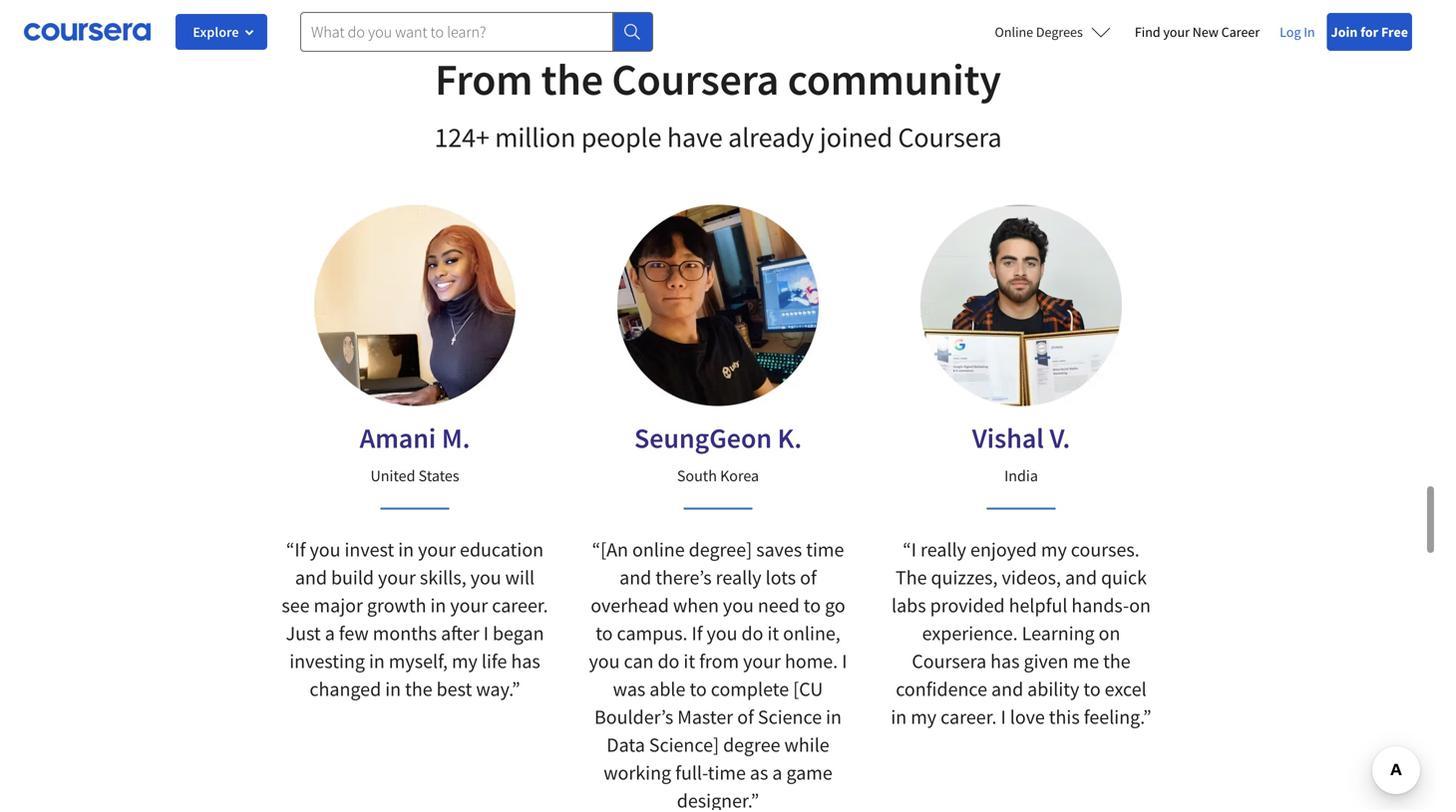 Task type: vqa. For each thing, say whether or not it's contained in the screenshot.
first list from right
no



Task type: locate. For each thing, give the bounding box(es) containing it.
1 vertical spatial [
[[793, 677, 799, 702]]

growth
[[367, 593, 426, 618]]

vishal
[[972, 421, 1044, 456]]

1 vertical spatial it
[[684, 649, 695, 674]]

career. down will
[[492, 593, 548, 618]]

home.
[[785, 649, 838, 674]]

in
[[1304, 23, 1315, 41]]

science up while
[[758, 705, 822, 730]]

was
[[613, 677, 646, 702]]

i left love
[[1001, 705, 1006, 730]]

1 vertical spatial science
[[649, 733, 713, 758]]

feeling."
[[1084, 705, 1152, 730]]

0 vertical spatial time
[[806, 537, 844, 562]]

to down overhead
[[596, 621, 613, 646]]

0 vertical spatial [
[[600, 537, 607, 562]]

the
[[541, 51, 603, 107], [1103, 649, 1131, 674], [405, 677, 432, 702]]

korea
[[720, 466, 759, 486]]

coursera up confidence
[[912, 649, 986, 674]]

investing
[[289, 649, 365, 674]]

a left few at bottom
[[325, 621, 335, 646]]

from the coursera community
[[435, 51, 1001, 107]]

if
[[692, 621, 703, 646]]

time right saves
[[806, 537, 844, 562]]

i inside ""if you invest in your education and build your skills, you will see major growth in your career. just a few months after i began investing in myself, my life has changed in the best way.""
[[483, 621, 489, 646]]

a inside the degree while working full-time as a game designer."
[[772, 761, 782, 786]]

career. inside '"i really enjoyed my courses. the quizzes, videos, and quick labs provided helpful hands-on experience. learning on coursera has given me the confidence and ability to excel in my career. i love this feeling."'
[[941, 705, 997, 730]]

0 horizontal spatial do
[[658, 649, 680, 674]]

it
[[767, 621, 779, 646], [684, 649, 695, 674]]

labs
[[892, 593, 926, 618]]

1 vertical spatial time
[[708, 761, 746, 786]]

a right as
[[772, 761, 782, 786]]

1 horizontal spatial it
[[767, 621, 779, 646]]

on down quick at the right bottom
[[1129, 593, 1151, 618]]

0 horizontal spatial i
[[483, 621, 489, 646]]

lots
[[766, 565, 796, 590]]

1 horizontal spatial has
[[990, 649, 1020, 674]]

0 vertical spatial a
[[325, 621, 335, 646]]

What do you want to learn? text field
[[300, 12, 613, 52]]

v.
[[1050, 421, 1070, 456]]

really inside '"i really enjoyed my courses. the quizzes, videos, and quick labs provided helpful hands-on experience. learning on coursera has given me the confidence and ability to excel in my career. i love this feeling."'
[[921, 537, 966, 562]]

0 horizontal spatial science
[[649, 733, 713, 758]]

join
[[1331, 23, 1358, 41]]

1 vertical spatial of
[[737, 705, 754, 730]]

master
[[677, 705, 733, 730]]

0 horizontal spatial career.
[[492, 593, 548, 618]]

1 horizontal spatial of
[[800, 565, 817, 590]]

joined
[[820, 120, 893, 154]]

ability
[[1027, 677, 1079, 702]]

1 vertical spatial ]
[[713, 733, 719, 758]]

"
[[592, 537, 600, 562]]

1 horizontal spatial science
[[758, 705, 822, 730]]

career
[[1221, 23, 1260, 41]]

1 has from the left
[[511, 649, 540, 674]]

1 vertical spatial degree
[[723, 733, 780, 758]]

degree up there's
[[689, 537, 746, 562]]

] down master
[[713, 733, 719, 758]]

[ down home.
[[793, 677, 799, 702]]

1 vertical spatial career.
[[941, 705, 997, 730]]

you right "if"
[[707, 621, 738, 646]]

0 horizontal spatial really
[[716, 565, 762, 590]]

really left lots
[[716, 565, 762, 590]]

you
[[310, 537, 341, 562], [470, 565, 501, 590], [723, 593, 754, 618], [707, 621, 738, 646], [589, 649, 620, 674]]

i inside '"i really enjoyed my courses. the quizzes, videos, and quick labs provided helpful hands-on experience. learning on coursera has given me the confidence and ability to excel in my career. i love this feeling."'
[[1001, 705, 1006, 730]]

can
[[624, 649, 654, 674]]

1 horizontal spatial do
[[742, 621, 763, 646]]

"if
[[286, 537, 306, 562]]

1 vertical spatial a
[[772, 761, 782, 786]]

changed
[[310, 677, 381, 702]]

i
[[483, 621, 489, 646], [842, 649, 847, 674], [1001, 705, 1006, 730]]

0 horizontal spatial the
[[405, 677, 432, 702]]

coursera up have
[[612, 51, 779, 107]]

2 vertical spatial my
[[911, 705, 937, 730]]

0 horizontal spatial on
[[1099, 621, 1120, 646]]

career. down confidence
[[941, 705, 997, 730]]

overhead
[[591, 593, 669, 618]]

science
[[758, 705, 822, 730], [649, 733, 713, 758]]

time inside the degree while working full-time as a game designer."
[[708, 761, 746, 786]]

has
[[511, 649, 540, 674], [990, 649, 1020, 674]]

this
[[1049, 705, 1080, 730]]

really right "i
[[921, 537, 966, 562]]

2 vertical spatial the
[[405, 677, 432, 702]]

and down the "if
[[295, 565, 327, 590]]

[
[[600, 537, 607, 562], [793, 677, 799, 702]]

of inside cu boulder's master of science in data science
[[737, 705, 754, 730]]

seunggeon
[[634, 421, 772, 456]]

in
[[398, 537, 414, 562], [430, 593, 446, 618], [369, 649, 385, 674], [385, 677, 401, 702], [826, 705, 842, 730], [891, 705, 907, 730]]

time up "designer.""
[[708, 761, 746, 786]]

really
[[921, 537, 966, 562], [716, 565, 762, 590]]

you right the "if
[[310, 537, 341, 562]]

do down need
[[742, 621, 763, 646]]

it down need
[[767, 621, 779, 646]]

see
[[282, 593, 310, 618]]

0 vertical spatial i
[[483, 621, 489, 646]]

to down the me
[[1083, 677, 1101, 702]]

124+ million people have already joined coursera
[[434, 120, 1002, 154]]

south korea
[[677, 466, 759, 486]]

life
[[482, 649, 507, 674]]

degree up as
[[723, 733, 780, 758]]

1 vertical spatial really
[[716, 565, 762, 590]]

you left need
[[723, 593, 754, 618]]

1 horizontal spatial a
[[772, 761, 782, 786]]

vishal v.
[[972, 421, 1070, 456]]

124+
[[434, 120, 489, 154]]

and
[[295, 565, 327, 590], [619, 565, 651, 590], [1065, 565, 1097, 590], [991, 677, 1023, 702]]

coursera down community
[[898, 120, 1002, 154]]

0 horizontal spatial has
[[511, 649, 540, 674]]

you left can
[[589, 649, 620, 674]]

videos,
[[1002, 565, 1061, 590]]

and up overhead
[[619, 565, 651, 590]]

1 vertical spatial the
[[1103, 649, 1131, 674]]

coursera inside '"i really enjoyed my courses. the quizzes, videos, and quick labs provided helpful hands-on experience. learning on coursera has given me the confidence and ability to excel in my career. i love this feeling."'
[[912, 649, 986, 674]]

my down confidence
[[911, 705, 937, 730]]

a
[[325, 621, 335, 646], [772, 761, 782, 786]]

science up the full- in the left of the page
[[649, 733, 713, 758]]

0 vertical spatial ]
[[746, 537, 752, 562]]

united states
[[370, 466, 459, 486]]

community
[[788, 51, 1001, 107]]

do up able at left
[[658, 649, 680, 674]]

need
[[758, 593, 800, 618]]

in up while
[[826, 705, 842, 730]]

a inside ""if you invest in your education and build your skills, you will see major growth in your career. just a few months after i began investing in myself, my life has changed in the best way.""
[[325, 621, 335, 646]]

full-
[[675, 761, 708, 786]]

1 horizontal spatial on
[[1129, 593, 1151, 618]]

months
[[373, 621, 437, 646]]

0 horizontal spatial a
[[325, 621, 335, 646]]

0 vertical spatial science
[[758, 705, 822, 730]]

1 horizontal spatial time
[[806, 537, 844, 562]]

degree
[[689, 537, 746, 562], [723, 733, 780, 758]]

0 vertical spatial it
[[767, 621, 779, 646]]

amani m.
[[360, 421, 470, 456]]

from
[[435, 51, 533, 107]]

i right home.
[[842, 649, 847, 674]]

1 vertical spatial do
[[658, 649, 680, 674]]

time
[[806, 537, 844, 562], [708, 761, 746, 786]]

1 horizontal spatial i
[[842, 649, 847, 674]]

]
[[746, 537, 752, 562], [713, 733, 719, 758]]

in inside '"i really enjoyed my courses. the quizzes, videos, and quick labs provided helpful hands-on experience. learning on coursera has given me the confidence and ability to excel in my career. i love this feeling."'
[[891, 705, 907, 730]]

new
[[1193, 23, 1219, 41]]

designer."
[[677, 789, 759, 811]]

my down the after
[[452, 649, 478, 674]]

2 horizontal spatial the
[[1103, 649, 1131, 674]]

has down began
[[511, 649, 540, 674]]

[ left the online
[[600, 537, 607, 562]]

0 horizontal spatial my
[[452, 649, 478, 674]]

2 has from the left
[[990, 649, 1020, 674]]

0 vertical spatial of
[[800, 565, 817, 590]]

my
[[1041, 537, 1067, 562], [452, 649, 478, 674], [911, 705, 937, 730]]

1 horizontal spatial really
[[921, 537, 966, 562]]

in down confidence
[[891, 705, 907, 730]]

0 vertical spatial career.
[[492, 593, 548, 618]]

of
[[800, 565, 817, 590], [737, 705, 754, 730]]

experience.
[[922, 621, 1018, 646]]

1 vertical spatial my
[[452, 649, 478, 674]]

provided
[[930, 593, 1005, 618]]

0 horizontal spatial of
[[737, 705, 754, 730]]

has inside ""if you invest in your education and build your skills, you will see major growth in your career. just a few months after i began investing in myself, my life has changed in the best way.""
[[511, 649, 540, 674]]

0 horizontal spatial time
[[708, 761, 746, 786]]

my up videos,
[[1041, 537, 1067, 562]]

to up master
[[690, 677, 707, 702]]

courses.
[[1071, 537, 1140, 562]]

to
[[804, 593, 821, 618], [596, 621, 613, 646], [690, 677, 707, 702], [1083, 677, 1101, 702]]

find
[[1135, 23, 1161, 41]]

your inside saves time and there's really lots of overhead when you need to go to campus. if you do it online, you can do it from your home. i was able to complete
[[743, 649, 781, 674]]

saves
[[756, 537, 802, 562]]

has left given
[[990, 649, 1020, 674]]

your up the after
[[450, 593, 488, 618]]

your
[[1163, 23, 1190, 41], [418, 537, 456, 562], [378, 565, 416, 590], [450, 593, 488, 618], [743, 649, 781, 674]]

2 horizontal spatial my
[[1041, 537, 1067, 562]]

i inside saves time and there's really lots of overhead when you need to go to campus. if you do it online, you can do it from your home. i was able to complete
[[842, 649, 847, 674]]

to inside '"i really enjoyed my courses. the quizzes, videos, and quick labs provided helpful hands-on experience. learning on coursera has given me the confidence and ability to excel in my career. i love this feeling."'
[[1083, 677, 1101, 702]]

when
[[673, 593, 719, 618]]

in down skills,
[[430, 593, 446, 618]]

on down hands- on the bottom of the page
[[1099, 621, 1120, 646]]

the inside '"i really enjoyed my courses. the quizzes, videos, and quick labs provided helpful hands-on experience. learning on coursera has given me the confidence and ability to excel in my career. i love this feeling."'
[[1103, 649, 1131, 674]]

0 vertical spatial do
[[742, 621, 763, 646]]

None search field
[[300, 12, 653, 52]]

0 horizontal spatial ]
[[713, 733, 719, 758]]

1 horizontal spatial my
[[911, 705, 937, 730]]

0 vertical spatial my
[[1041, 537, 1067, 562]]

0 vertical spatial on
[[1129, 593, 1151, 618]]

2 vertical spatial coursera
[[912, 649, 986, 674]]

the up excel
[[1103, 649, 1131, 674]]

invest
[[345, 537, 394, 562]]

will
[[505, 565, 535, 590]]

0 vertical spatial the
[[541, 51, 603, 107]]

of right lots
[[800, 565, 817, 590]]

] left saves
[[746, 537, 752, 562]]

you down education
[[470, 565, 501, 590]]

of down the complete
[[737, 705, 754, 730]]

time inside saves time and there's really lots of overhead when you need to go to campus. if you do it online, you can do it from your home. i was able to complete
[[806, 537, 844, 562]]

in inside cu boulder's master of science in data science
[[826, 705, 842, 730]]

1 vertical spatial i
[[842, 649, 847, 674]]

0 vertical spatial really
[[921, 537, 966, 562]]

1 horizontal spatial career.
[[941, 705, 997, 730]]

2 horizontal spatial i
[[1001, 705, 1006, 730]]

the inside ""if you invest in your education and build your skills, you will see major growth in your career. just a few months after i began investing in myself, my life has changed in the best way.""
[[405, 677, 432, 702]]

0 horizontal spatial [
[[600, 537, 607, 562]]

cu boulder's master of science in data science
[[594, 677, 842, 758]]

2 vertical spatial i
[[1001, 705, 1006, 730]]

have
[[667, 120, 723, 154]]

the down myself,
[[405, 677, 432, 702]]

it down "if"
[[684, 649, 695, 674]]

the up million
[[541, 51, 603, 107]]

your up the complete
[[743, 649, 781, 674]]

i right the after
[[483, 621, 489, 646]]



Task type: describe. For each thing, give the bounding box(es) containing it.
began
[[493, 621, 544, 646]]

explore button
[[176, 14, 267, 50]]

hands-
[[1072, 593, 1129, 618]]

given
[[1024, 649, 1069, 674]]

while
[[784, 733, 829, 758]]

the
[[896, 565, 927, 590]]

as
[[750, 761, 768, 786]]

in right invest
[[398, 537, 414, 562]]

campus.
[[617, 621, 688, 646]]

1 vertical spatial on
[[1099, 621, 1120, 646]]

quizzes,
[[931, 565, 998, 590]]

of inside saves time and there's really lots of overhead when you need to go to campus. if you do it online, you can do it from your home. i was able to complete
[[800, 565, 817, 590]]

k.
[[778, 421, 802, 456]]

for
[[1361, 23, 1378, 41]]

1 horizontal spatial ]
[[746, 537, 752, 562]]

people
[[581, 120, 662, 154]]

major
[[314, 593, 363, 618]]

working
[[604, 761, 671, 786]]

has inside '"i really enjoyed my courses. the quizzes, videos, and quick labs provided helpful hands-on experience. learning on coursera has given me the confidence and ability to excel in my career. i love this feeling."'
[[990, 649, 1020, 674]]

your right find
[[1163, 23, 1190, 41]]

0 vertical spatial coursera
[[612, 51, 779, 107]]

just
[[286, 621, 321, 646]]

online
[[632, 537, 685, 562]]

"i really enjoyed my courses. the quizzes, videos, and quick labs provided helpful hands-on experience. learning on coursera has given me the confidence and ability to excel in my career. i love this feeling."
[[891, 537, 1152, 730]]

already
[[728, 120, 814, 154]]

education
[[460, 537, 544, 562]]

after
[[441, 621, 479, 646]]

me
[[1073, 649, 1099, 674]]

0 vertical spatial degree
[[689, 537, 746, 562]]

coursera image
[[24, 16, 151, 48]]

go
[[825, 593, 845, 618]]

million
[[495, 120, 576, 154]]

amani
[[360, 421, 436, 456]]

best
[[436, 677, 472, 702]]

m.
[[442, 421, 470, 456]]

to left the go
[[804, 593, 821, 618]]

find your new career
[[1135, 23, 1260, 41]]

" [ an online degree ]
[[592, 537, 752, 562]]

helpful
[[1009, 593, 1068, 618]]

my inside ""if you invest in your education and build your skills, you will see major growth in your career. just a few months after i began investing in myself, my life has changed in the best way.""
[[452, 649, 478, 674]]

boulder's
[[594, 705, 673, 730]]

south
[[677, 466, 717, 486]]

seunggeon k.
[[634, 421, 802, 456]]

game
[[786, 761, 833, 786]]

and up love
[[991, 677, 1023, 702]]

complete
[[711, 677, 789, 702]]

there's
[[655, 565, 712, 590]]

data
[[607, 733, 645, 758]]

united
[[370, 466, 415, 486]]

and inside saves time and there's really lots of overhead when you need to go to campus. if you do it online, you can do it from your home. i was able to complete
[[619, 565, 651, 590]]

build
[[331, 565, 374, 590]]

degrees
[[1036, 23, 1083, 41]]

enjoyed
[[970, 537, 1037, 562]]

myself,
[[389, 649, 448, 674]]

saves time and there's really lots of overhead when you need to go to campus. if you do it online, you can do it from your home. i was able to complete
[[589, 537, 847, 702]]

your up growth
[[378, 565, 416, 590]]

"i
[[903, 537, 917, 562]]

free
[[1381, 23, 1408, 41]]

excel
[[1105, 677, 1147, 702]]

1 vertical spatial coursera
[[898, 120, 1002, 154]]

career. inside ""if you invest in your education and build your skills, you will see major growth in your career. just a few months after i began investing in myself, my life has changed in the best way.""
[[492, 593, 548, 618]]

way."
[[476, 677, 520, 702]]

in down myself,
[[385, 677, 401, 702]]

"if you invest in your education and build your skills, you will see major growth in your career. just a few months after i began investing in myself, my life has changed in the best way."
[[282, 537, 548, 702]]

cu
[[799, 677, 823, 702]]

confidence
[[896, 677, 987, 702]]

quick
[[1101, 565, 1147, 590]]

and inside ""if you invest in your education and build your skills, you will see major growth in your career. just a few months after i began investing in myself, my life has changed in the best way.""
[[295, 565, 327, 590]]

log
[[1280, 23, 1301, 41]]

india
[[1004, 466, 1038, 486]]

your up skills,
[[418, 537, 456, 562]]

online,
[[783, 621, 841, 646]]

find your new career link
[[1127, 14, 1268, 50]]

from
[[699, 649, 739, 674]]

able
[[650, 677, 686, 702]]

in down months
[[369, 649, 385, 674]]

online degrees button
[[979, 10, 1127, 54]]

skills,
[[420, 565, 466, 590]]

1 horizontal spatial [
[[793, 677, 799, 702]]

and up hands- on the bottom of the page
[[1065, 565, 1097, 590]]

really inside saves time and there's really lots of overhead when you need to go to campus. if you do it online, you can do it from your home. i was able to complete
[[716, 565, 762, 590]]

an
[[607, 537, 628, 562]]

log in
[[1280, 23, 1315, 41]]

0 horizontal spatial it
[[684, 649, 695, 674]]

online degrees
[[995, 23, 1083, 41]]

log in link
[[1268, 20, 1327, 44]]

join for free
[[1331, 23, 1408, 41]]

join for free link
[[1327, 13, 1412, 51]]

few
[[339, 621, 369, 646]]

1 horizontal spatial the
[[541, 51, 603, 107]]

degree inside the degree while working full-time as a game designer."
[[723, 733, 780, 758]]

degree while working full-time as a game designer."
[[604, 733, 833, 811]]



